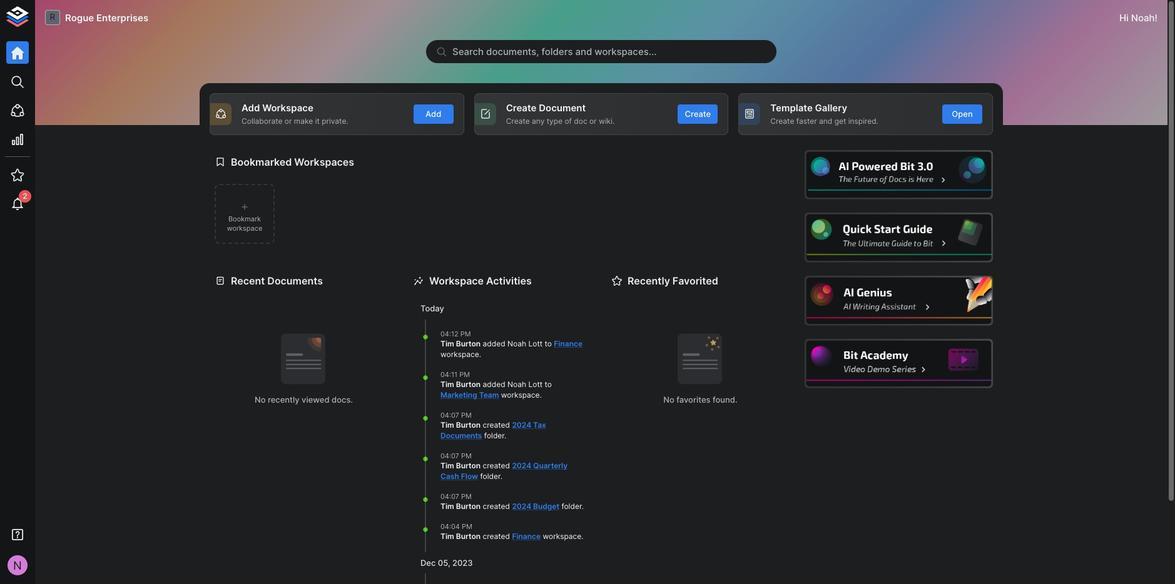 Task type: locate. For each thing, give the bounding box(es) containing it.
0 horizontal spatial add
[[242, 102, 260, 114]]

search documents, folders and workspaces... button
[[426, 40, 776, 63]]

04:07 pm
[[440, 411, 472, 420], [440, 451, 472, 460]]

1 lott from the top
[[528, 339, 543, 348]]

pm right 04:12
[[460, 329, 471, 338]]

3 04:07 from the top
[[440, 492, 459, 501]]

2 created from the top
[[483, 461, 510, 470]]

pm down flow
[[461, 492, 472, 501]]

0 vertical spatial folder .
[[482, 431, 506, 440]]

n button
[[4, 552, 31, 579]]

no favorites found.
[[663, 395, 737, 405]]

pm inside 04:07 pm tim burton created 2024 budget folder .
[[461, 492, 472, 501]]

quarterly
[[533, 461, 568, 470]]

3 help image from the top
[[805, 276, 993, 326]]

. inside the 04:12 pm tim burton added noah lott to finance workspace .
[[479, 350, 481, 359]]

open button
[[942, 104, 982, 124]]

dec 05, 2023
[[420, 558, 473, 568]]

1 vertical spatial finance link
[[512, 532, 541, 541]]

2024 left quarterly
[[512, 461, 531, 470]]

bookmarked
[[231, 156, 292, 168]]

04:07 for 2024 quarterly cash flow
[[440, 451, 459, 460]]

burton down marketing team link
[[456, 420, 481, 430]]

tim inside the 04:12 pm tim burton added noah lott to finance workspace .
[[440, 339, 454, 348]]

1 horizontal spatial documents
[[440, 431, 482, 440]]

1 vertical spatial 04:07
[[440, 451, 459, 460]]

1 created from the top
[[483, 420, 510, 430]]

no
[[255, 395, 266, 405], [663, 395, 674, 405]]

enterprises
[[96, 12, 148, 23]]

2 added from the top
[[483, 380, 505, 389]]

flow
[[461, 472, 478, 481]]

favorited
[[673, 275, 718, 287]]

1 horizontal spatial add
[[425, 109, 441, 119]]

create inside button
[[685, 109, 711, 119]]

created
[[483, 420, 510, 430], [483, 461, 510, 470], [483, 502, 510, 511], [483, 532, 510, 541]]

and
[[575, 46, 592, 58], [819, 116, 832, 126]]

lott for finance
[[528, 339, 543, 348]]

type
[[547, 116, 563, 126]]

workspace up make
[[262, 102, 313, 114]]

1 vertical spatial tim burton created
[[440, 461, 512, 470]]

05,
[[438, 558, 450, 568]]

burton up flow
[[456, 461, 481, 470]]

add inside add workspace collaborate or make it private.
[[242, 102, 260, 114]]

0 vertical spatial noah
[[1131, 12, 1155, 23]]

folder right budget
[[562, 502, 582, 511]]

burton for 04:04 pm tim burton created finance workspace .
[[456, 532, 481, 541]]

and inside template gallery create faster and get inspired.
[[819, 116, 832, 126]]

04:07
[[440, 411, 459, 420], [440, 451, 459, 460], [440, 492, 459, 501]]

create button
[[678, 104, 718, 124]]

1 added from the top
[[483, 339, 505, 348]]

0 vertical spatial to
[[545, 339, 552, 348]]

created down 2024 tax documents link in the bottom of the page
[[483, 461, 510, 470]]

2 vertical spatial folder
[[562, 502, 582, 511]]

1 horizontal spatial and
[[819, 116, 832, 126]]

noah inside the 04:12 pm tim burton added noah lott to finance workspace .
[[507, 339, 526, 348]]

1 or from the left
[[285, 116, 292, 126]]

0 horizontal spatial or
[[285, 116, 292, 126]]

workspace inside add workspace collaborate or make it private.
[[262, 102, 313, 114]]

tim burton created up flow
[[440, 461, 512, 470]]

0 vertical spatial tim burton created
[[440, 420, 512, 430]]

rogue enterprises
[[65, 12, 148, 23]]

to inside the 04:12 pm tim burton added noah lott to finance workspace .
[[545, 339, 552, 348]]

noah right hi
[[1131, 12, 1155, 23]]

1 vertical spatial folder
[[480, 472, 500, 481]]

burton down the 04:04
[[456, 532, 481, 541]]

4 created from the top
[[483, 532, 510, 541]]

0 vertical spatial folder
[[484, 431, 504, 440]]

add
[[242, 102, 260, 114], [425, 109, 441, 119]]

help image
[[805, 150, 993, 200], [805, 213, 993, 263], [805, 276, 993, 326], [805, 339, 993, 389]]

workspace
[[227, 224, 262, 233], [440, 350, 479, 359], [501, 390, 540, 400], [543, 532, 581, 541]]

2024 left tax
[[512, 420, 531, 430]]

or left make
[[285, 116, 292, 126]]

to inside 04:11 pm tim burton added noah lott to marketing team workspace .
[[545, 380, 552, 389]]

2 04:07 pm from the top
[[440, 451, 472, 460]]

workspace activities
[[429, 275, 532, 287]]

and down gallery
[[819, 116, 832, 126]]

n
[[13, 559, 22, 572]]

. inside 04:04 pm tim burton created finance workspace .
[[581, 532, 583, 541]]

noah
[[1131, 12, 1155, 23], [507, 339, 526, 348], [507, 380, 526, 389]]

2
[[23, 191, 27, 201]]

documents down marketing
[[440, 431, 482, 440]]

1 tim from the top
[[440, 339, 454, 348]]

or inside add workspace collaborate or make it private.
[[285, 116, 292, 126]]

0 horizontal spatial documents
[[267, 275, 323, 287]]

tim inside 04:07 pm tim burton created 2024 budget folder .
[[440, 502, 454, 511]]

2024
[[512, 420, 531, 430], [512, 461, 531, 470], [512, 502, 531, 511]]

create
[[506, 102, 537, 114], [685, 109, 711, 119], [506, 116, 530, 126], [770, 116, 794, 126]]

or
[[285, 116, 292, 126], [589, 116, 597, 126]]

3 tim from the top
[[440, 420, 454, 430]]

get
[[834, 116, 846, 126]]

1 vertical spatial workspace
[[429, 275, 484, 287]]

0 vertical spatial finance link
[[554, 339, 583, 348]]

added up 04:11 pm tim burton added noah lott to marketing team workspace .
[[483, 339, 505, 348]]

folder up 2024 quarterly cash flow link
[[484, 431, 504, 440]]

1 vertical spatial documents
[[440, 431, 482, 440]]

pm
[[460, 329, 471, 338], [459, 370, 470, 379], [461, 411, 472, 420], [461, 451, 472, 460], [461, 492, 472, 501], [462, 522, 472, 531]]

document
[[539, 102, 586, 114]]

folder right flow
[[480, 472, 500, 481]]

0 vertical spatial lott
[[528, 339, 543, 348]]

lott inside the 04:12 pm tim burton added noah lott to finance workspace .
[[528, 339, 543, 348]]

04:07 down cash
[[440, 492, 459, 501]]

2 vertical spatial noah
[[507, 380, 526, 389]]

2 vertical spatial 04:07
[[440, 492, 459, 501]]

no left favorites
[[663, 395, 674, 405]]

documents
[[267, 275, 323, 287], [440, 431, 482, 440]]

04:07 down marketing
[[440, 411, 459, 420]]

folder . for cash
[[478, 472, 502, 481]]

04:07 pm up cash
[[440, 451, 472, 460]]

pm right 04:11
[[459, 370, 470, 379]]

1 horizontal spatial finance link
[[554, 339, 583, 348]]

workspace up today
[[429, 275, 484, 287]]

2 no from the left
[[663, 395, 674, 405]]

tim burton created for cash
[[440, 461, 512, 470]]

04:07 up cash
[[440, 451, 459, 460]]

added up team at the left of the page
[[483, 380, 505, 389]]

docs.
[[332, 395, 353, 405]]

2024 inside 2024 quarterly cash flow
[[512, 461, 531, 470]]

1 horizontal spatial or
[[589, 116, 597, 126]]

lott inside 04:11 pm tim burton added noah lott to marketing team workspace .
[[528, 380, 543, 389]]

burton for 04:12 pm tim burton added noah lott to finance workspace .
[[456, 339, 481, 348]]

documents right recent
[[267, 275, 323, 287]]

burton inside the 04:12 pm tim burton added noah lott to finance workspace .
[[456, 339, 481, 348]]

0 vertical spatial documents
[[267, 275, 323, 287]]

tim burton created for documents
[[440, 420, 512, 430]]

added inside 04:11 pm tim burton added noah lott to marketing team workspace .
[[483, 380, 505, 389]]

1 horizontal spatial finance
[[554, 339, 583, 348]]

burton for 04:11 pm tim burton added noah lott to marketing team workspace .
[[456, 380, 481, 389]]

6 tim from the top
[[440, 532, 454, 541]]

finance link
[[554, 339, 583, 348], [512, 532, 541, 541]]

1 04:07 from the top
[[440, 411, 459, 420]]

create document create any type of doc or wiki.
[[506, 102, 615, 126]]

burton
[[456, 339, 481, 348], [456, 380, 481, 389], [456, 420, 481, 430], [456, 461, 481, 470], [456, 502, 481, 511], [456, 532, 481, 541]]

0 horizontal spatial workspace
[[262, 102, 313, 114]]

burton inside 04:04 pm tim burton created finance workspace .
[[456, 532, 481, 541]]

1 vertical spatial to
[[545, 380, 552, 389]]

3 2024 from the top
[[512, 502, 531, 511]]

to
[[545, 339, 552, 348], [545, 380, 552, 389]]

folder . up 2024 quarterly cash flow link
[[482, 431, 506, 440]]

tim inside 04:04 pm tim burton created finance workspace .
[[440, 532, 454, 541]]

noah for finance
[[507, 339, 526, 348]]

2 tim burton created from the top
[[440, 461, 512, 470]]

2 to from the top
[[545, 380, 552, 389]]

create inside template gallery create faster and get inspired.
[[770, 116, 794, 126]]

2024 tax documents
[[440, 420, 546, 440]]

0 vertical spatial added
[[483, 339, 505, 348]]

tim burton created down marketing team link
[[440, 420, 512, 430]]

0 horizontal spatial finance link
[[512, 532, 541, 541]]

2024 tax documents link
[[440, 420, 546, 440]]

04:12
[[440, 329, 458, 338]]

1 burton from the top
[[456, 339, 481, 348]]

pm right the 04:04
[[462, 522, 472, 531]]

recent
[[231, 275, 265, 287]]

burton up marketing team link
[[456, 380, 481, 389]]

search
[[452, 46, 484, 58]]

or right doc
[[589, 116, 597, 126]]

viewed
[[302, 395, 330, 405]]

.
[[479, 350, 481, 359], [540, 390, 542, 400], [504, 431, 506, 440], [500, 472, 502, 481], [582, 502, 584, 511], [581, 532, 583, 541]]

lott up 04:11 pm tim burton added noah lott to marketing team workspace .
[[528, 339, 543, 348]]

tim down 04:11
[[440, 380, 454, 389]]

1 vertical spatial 2024
[[512, 461, 531, 470]]

workspace down 04:12
[[440, 350, 479, 359]]

2 vertical spatial 2024
[[512, 502, 531, 511]]

2 2024 from the top
[[512, 461, 531, 470]]

burton inside 04:11 pm tim burton added noah lott to marketing team workspace .
[[456, 380, 481, 389]]

3 created from the top
[[483, 502, 510, 511]]

1 to from the top
[[545, 339, 552, 348]]

pm inside the 04:12 pm tim burton added noah lott to finance workspace .
[[460, 329, 471, 338]]

tim down 04:12
[[440, 339, 454, 348]]

1 horizontal spatial no
[[663, 395, 674, 405]]

folder
[[484, 431, 504, 440], [480, 472, 500, 481], [562, 502, 582, 511]]

2 04:07 from the top
[[440, 451, 459, 460]]

2 or from the left
[[589, 116, 597, 126]]

tim inside 04:11 pm tim burton added noah lott to marketing team workspace .
[[440, 380, 454, 389]]

1 04:07 pm from the top
[[440, 411, 472, 420]]

tim down the 04:04
[[440, 532, 454, 541]]

2 burton from the top
[[456, 380, 481, 389]]

2024 inside 2024 tax documents
[[512, 420, 531, 430]]

tim up cash
[[440, 461, 454, 470]]

04:11 pm tim burton added noah lott to marketing team workspace .
[[440, 370, 552, 400]]

6 burton from the top
[[456, 532, 481, 541]]

noah down the 04:12 pm tim burton added noah lott to finance workspace .
[[507, 380, 526, 389]]

and inside button
[[575, 46, 592, 58]]

1 vertical spatial lott
[[528, 380, 543, 389]]

added inside the 04:12 pm tim burton added noah lott to finance workspace .
[[483, 339, 505, 348]]

no left recently
[[255, 395, 266, 405]]

created up 04:04 pm tim burton created finance workspace .
[[483, 502, 510, 511]]

1 horizontal spatial workspace
[[429, 275, 484, 287]]

cash
[[440, 472, 459, 481]]

0 vertical spatial finance
[[554, 339, 583, 348]]

tim for 04:07 pm tim burton created 2024 budget folder .
[[440, 502, 454, 511]]

pm for 04:12 pm
[[460, 329, 471, 338]]

1 no from the left
[[255, 395, 266, 405]]

folder for cash
[[480, 472, 500, 481]]

found.
[[713, 395, 737, 405]]

0 horizontal spatial and
[[575, 46, 592, 58]]

2 lott from the top
[[528, 380, 543, 389]]

noah inside 04:11 pm tim burton added noah lott to marketing team workspace .
[[507, 380, 526, 389]]

workspace inside 04:04 pm tim burton created finance workspace .
[[543, 532, 581, 541]]

workspaces...
[[595, 46, 657, 58]]

04:07 pm down marketing
[[440, 411, 472, 420]]

5 tim from the top
[[440, 502, 454, 511]]

0 vertical spatial and
[[575, 46, 592, 58]]

template gallery create faster and get inspired.
[[770, 102, 878, 126]]

recent documents
[[231, 275, 323, 287]]

. inside 04:11 pm tim burton added noah lott to marketing team workspace .
[[540, 390, 542, 400]]

2024 quarterly cash flow
[[440, 461, 568, 481]]

workspace right team at the left of the page
[[501, 390, 540, 400]]

finance inside 04:04 pm tim burton created finance workspace .
[[512, 532, 541, 541]]

pm inside 04:11 pm tim burton added noah lott to marketing team workspace .
[[459, 370, 470, 379]]

2024 for quarterly
[[512, 461, 531, 470]]

1 vertical spatial added
[[483, 380, 505, 389]]

04:11
[[440, 370, 457, 379]]

finance
[[554, 339, 583, 348], [512, 532, 541, 541]]

folder . up 04:07 pm tim burton created 2024 budget folder .
[[478, 472, 502, 481]]

4 tim from the top
[[440, 461, 454, 470]]

2024 left budget
[[512, 502, 531, 511]]

or inside create document create any type of doc or wiki.
[[589, 116, 597, 126]]

hi noah !
[[1119, 12, 1158, 23]]

2 help image from the top
[[805, 213, 993, 263]]

0 vertical spatial 04:07
[[440, 411, 459, 420]]

pm up flow
[[461, 451, 472, 460]]

folder . for documents
[[482, 431, 506, 440]]

0 vertical spatial workspace
[[262, 102, 313, 114]]

0 horizontal spatial no
[[255, 395, 266, 405]]

added
[[483, 339, 505, 348], [483, 380, 505, 389]]

workspace down budget
[[543, 532, 581, 541]]

1 vertical spatial folder .
[[478, 472, 502, 481]]

tim down marketing
[[440, 420, 454, 430]]

tim up the 04:04
[[440, 502, 454, 511]]

no recently viewed docs.
[[255, 395, 353, 405]]

5 burton from the top
[[456, 502, 481, 511]]

1 tim burton created from the top
[[440, 420, 512, 430]]

2 tim from the top
[[440, 380, 454, 389]]

add inside button
[[425, 109, 441, 119]]

1 vertical spatial finance
[[512, 532, 541, 541]]

1 2024 from the top
[[512, 420, 531, 430]]

created down team at the left of the page
[[483, 420, 510, 430]]

pm inside 04:04 pm tim burton created finance workspace .
[[462, 522, 472, 531]]

burton up the 04:04
[[456, 502, 481, 511]]

1 vertical spatial 04:07 pm
[[440, 451, 472, 460]]

favorites
[[677, 395, 711, 405]]

noah up 04:11 pm tim burton added noah lott to marketing team workspace .
[[507, 339, 526, 348]]

1 vertical spatial and
[[819, 116, 832, 126]]

burton down 04:12
[[456, 339, 481, 348]]

lott
[[528, 339, 543, 348], [528, 380, 543, 389]]

0 vertical spatial 04:07 pm
[[440, 411, 472, 420]]

0 horizontal spatial finance
[[512, 532, 541, 541]]

and right folders
[[575, 46, 592, 58]]

lott up tax
[[528, 380, 543, 389]]

collaborate
[[242, 116, 282, 126]]

to for marketing team
[[545, 380, 552, 389]]

workspace
[[262, 102, 313, 114], [429, 275, 484, 287]]

04:04 pm tim burton created finance workspace .
[[440, 522, 583, 541]]

created down 04:07 pm tim burton created 2024 budget folder .
[[483, 532, 510, 541]]

bookmark workspace
[[227, 214, 262, 233]]

burton inside 04:07 pm tim burton created 2024 budget folder .
[[456, 502, 481, 511]]

tim burton created
[[440, 420, 512, 430], [440, 461, 512, 470]]

workspace down bookmark
[[227, 224, 262, 233]]

marketing
[[440, 390, 477, 400]]

0 vertical spatial 2024
[[512, 420, 531, 430]]

rogue
[[65, 12, 94, 23]]

1 vertical spatial noah
[[507, 339, 526, 348]]

2024 inside 04:07 pm tim burton created 2024 budget folder .
[[512, 502, 531, 511]]

no for recent
[[255, 395, 266, 405]]



Task type: vqa. For each thing, say whether or not it's contained in the screenshot.


Task type: describe. For each thing, give the bounding box(es) containing it.
make
[[294, 116, 313, 126]]

04:07 inside 04:07 pm tim burton created 2024 budget folder .
[[440, 492, 459, 501]]

bookmarked workspaces
[[231, 156, 354, 168]]

04:07 for 2024 tax documents
[[440, 411, 459, 420]]

finance inside the 04:12 pm tim burton added noah lott to finance workspace .
[[554, 339, 583, 348]]

added for .
[[483, 339, 505, 348]]

tim for 04:12 pm tim burton added noah lott to finance workspace .
[[440, 339, 454, 348]]

04:12 pm tim burton added noah lott to finance workspace .
[[440, 329, 583, 359]]

documents inside 2024 tax documents
[[440, 431, 482, 440]]

faster
[[796, 116, 817, 126]]

workspace inside 04:11 pm tim burton added noah lott to marketing team workspace .
[[501, 390, 540, 400]]

documents,
[[486, 46, 539, 58]]

bookmark workspace button
[[215, 184, 275, 244]]

lott for marketing team
[[528, 380, 543, 389]]

workspace inside button
[[227, 224, 262, 233]]

hi
[[1119, 12, 1129, 23]]

today
[[420, 304, 444, 314]]

team
[[479, 390, 499, 400]]

. inside 04:07 pm tim burton created 2024 budget folder .
[[582, 502, 584, 511]]

budget
[[533, 502, 559, 511]]

pm for 04:11 pm
[[459, 370, 470, 379]]

dec
[[420, 558, 436, 568]]

recently
[[628, 275, 670, 287]]

2023
[[452, 558, 473, 568]]

pm down marketing team link
[[461, 411, 472, 420]]

inspired.
[[848, 116, 878, 126]]

pm for 04:04 pm
[[462, 522, 472, 531]]

added for workspace
[[483, 380, 505, 389]]

!
[[1155, 12, 1158, 23]]

any
[[532, 116, 545, 126]]

search documents, folders and workspaces...
[[452, 46, 657, 58]]

tim for 04:04 pm tim burton created finance workspace .
[[440, 532, 454, 541]]

1 help image from the top
[[805, 150, 993, 200]]

folder for documents
[[484, 431, 504, 440]]

add for add workspace collaborate or make it private.
[[242, 102, 260, 114]]

recently
[[268, 395, 300, 405]]

marketing team link
[[440, 390, 499, 400]]

add workspace collaborate or make it private.
[[242, 102, 348, 126]]

created inside 04:07 pm tim burton created 2024 budget folder .
[[483, 502, 510, 511]]

to for finance
[[545, 339, 552, 348]]

of
[[565, 116, 572, 126]]

add for add
[[425, 109, 441, 119]]

bookmark
[[228, 214, 261, 223]]

4 help image from the top
[[805, 339, 993, 389]]

2024 for tax
[[512, 420, 531, 430]]

gallery
[[815, 102, 847, 114]]

04:07 pm for 2024 quarterly cash flow
[[440, 451, 472, 460]]

no for recently
[[663, 395, 674, 405]]

doc
[[574, 116, 587, 126]]

wiki.
[[599, 116, 615, 126]]

tax
[[533, 420, 546, 430]]

private.
[[322, 116, 348, 126]]

tim for 04:11 pm tim burton added noah lott to marketing team workspace .
[[440, 380, 454, 389]]

activities
[[486, 275, 532, 287]]

created inside 04:04 pm tim burton created finance workspace .
[[483, 532, 510, 541]]

recently favorited
[[628, 275, 718, 287]]

r
[[50, 12, 55, 22]]

workspaces
[[294, 156, 354, 168]]

workspace inside the 04:12 pm tim burton added noah lott to finance workspace .
[[440, 350, 479, 359]]

burton for 04:07 pm tim burton created 2024 budget folder .
[[456, 502, 481, 511]]

noah for marketing team
[[507, 380, 526, 389]]

pm for 04:07 pm
[[461, 492, 472, 501]]

it
[[315, 116, 320, 126]]

04:07 pm for 2024 tax documents
[[440, 411, 472, 420]]

3 burton from the top
[[456, 420, 481, 430]]

2024 budget link
[[512, 502, 559, 511]]

template
[[770, 102, 813, 114]]

4 burton from the top
[[456, 461, 481, 470]]

04:04
[[440, 522, 460, 531]]

04:07 pm tim burton created 2024 budget folder .
[[440, 492, 584, 511]]

2024 quarterly cash flow link
[[440, 461, 568, 481]]

add button
[[413, 104, 453, 124]]

folder inside 04:07 pm tim burton created 2024 budget folder .
[[562, 502, 582, 511]]

folders
[[542, 46, 573, 58]]

open
[[952, 109, 973, 119]]



